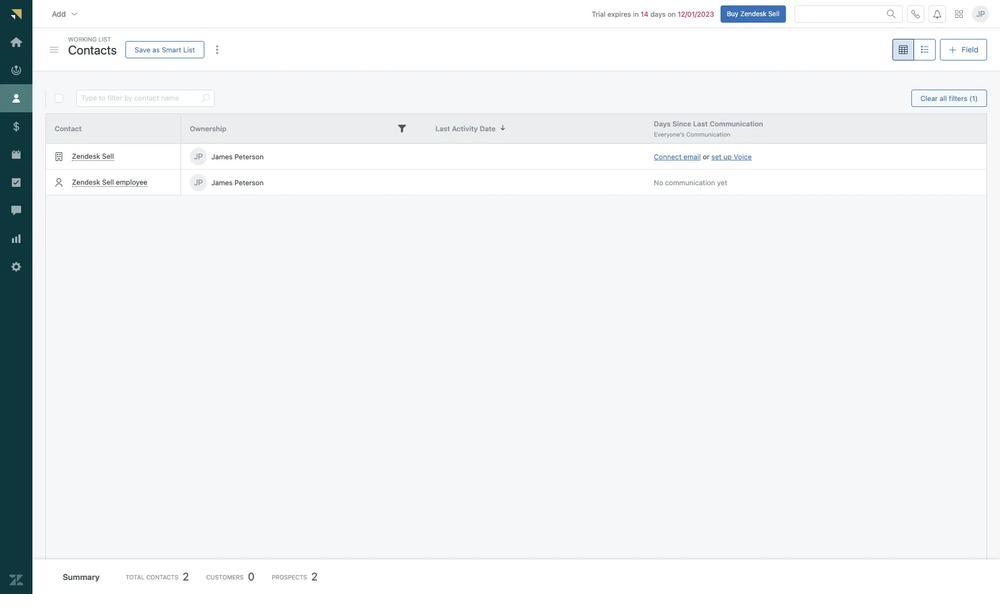 Task type: describe. For each thing, give the bounding box(es) containing it.
save as smart list button
[[125, 41, 204, 58]]

1 vertical spatial jp
[[194, 152, 203, 161]]

2 peterson from the top
[[235, 178, 264, 187]]

smart
[[162, 45, 181, 54]]

0 vertical spatial communication
[[710, 119, 763, 128]]

set
[[712, 152, 722, 161]]

1 2 from the left
[[183, 571, 189, 583]]

days since last communication everyone's communication
[[654, 119, 763, 138]]

chevron down image
[[70, 10, 79, 18]]

days
[[654, 119, 671, 128]]

no communication yet
[[654, 178, 727, 187]]

date
[[480, 124, 496, 133]]

save as smart list
[[135, 45, 195, 54]]

connect email or set up voice
[[654, 152, 752, 161]]

add
[[52, 9, 66, 18]]

prospects 2
[[272, 571, 318, 583]]

since
[[673, 119, 691, 128]]

buy zendesk sell button
[[721, 5, 786, 22]]

filters
[[949, 94, 968, 102]]

set up voice link
[[712, 152, 752, 161]]

save
[[135, 45, 150, 54]]

12/01/2023
[[678, 10, 714, 18]]

14
[[641, 10, 649, 18]]

in
[[633, 10, 639, 18]]

1 peterson from the top
[[235, 152, 264, 161]]

add button
[[43, 3, 87, 25]]

working list contacts
[[68, 36, 117, 57]]

communication
[[665, 178, 715, 187]]

customers
[[206, 574, 244, 581]]

working
[[68, 36, 97, 43]]

2 james from the top
[[211, 178, 233, 187]]

everyone's
[[654, 131, 685, 138]]

handler image
[[50, 47, 58, 52]]

connect email link
[[654, 152, 701, 161]]

field
[[962, 45, 979, 54]]

field button
[[940, 39, 987, 61]]

ownership
[[190, 124, 227, 133]]

sell for zendesk sell
[[102, 152, 114, 161]]

building image
[[55, 152, 63, 161]]

list inside button
[[183, 45, 195, 54]]

last inside days since last communication everyone's communication
[[693, 119, 708, 128]]

1 vertical spatial search image
[[201, 94, 210, 103]]

buy zendesk sell
[[727, 10, 780, 18]]

buy
[[727, 10, 739, 18]]

overflow vertical fill image
[[213, 45, 222, 54]]

customers 0
[[206, 571, 254, 583]]

1 vertical spatial communication
[[686, 131, 731, 138]]

yet
[[717, 178, 727, 187]]

email
[[684, 152, 701, 161]]

jp inside button
[[976, 9, 985, 18]]

contacts image
[[55, 178, 63, 187]]



Task type: vqa. For each thing, say whether or not it's contained in the screenshot.


Task type: locate. For each thing, give the bounding box(es) containing it.
all
[[940, 94, 947, 102]]

no
[[654, 178, 663, 187]]

list inside working list contacts
[[98, 36, 111, 43]]

2 vertical spatial zendesk
[[72, 178, 100, 187]]

2 right prospects
[[311, 571, 318, 583]]

sell right buy
[[769, 10, 780, 18]]

contacts inside total contacts 2
[[146, 574, 178, 581]]

total contacts 2
[[126, 571, 189, 583]]

last right since
[[693, 119, 708, 128]]

0 vertical spatial james
[[211, 152, 233, 161]]

1 james from the top
[[211, 152, 233, 161]]

jp button
[[972, 5, 989, 22]]

2 vertical spatial sell
[[102, 178, 114, 187]]

zendesk for zendesk sell
[[72, 152, 100, 161]]

james peterson
[[211, 152, 264, 161], [211, 178, 264, 187]]

activity
[[452, 124, 478, 133]]

expires
[[608, 10, 631, 18]]

0 horizontal spatial contacts
[[68, 42, 117, 57]]

2 2 from the left
[[311, 571, 318, 583]]

employee
[[116, 178, 147, 187]]

1 horizontal spatial contacts
[[146, 574, 178, 581]]

zendesk image
[[9, 574, 23, 588]]

voice
[[734, 152, 752, 161]]

zendesk inside zendesk sell employee link
[[72, 178, 100, 187]]

peterson
[[235, 152, 264, 161], [235, 178, 264, 187]]

last left activity
[[436, 124, 450, 133]]

1 vertical spatial james
[[211, 178, 233, 187]]

clear
[[921, 94, 938, 102]]

1 vertical spatial james peterson
[[211, 178, 264, 187]]

0 vertical spatial peterson
[[235, 152, 264, 161]]

sell inside button
[[769, 10, 780, 18]]

on
[[668, 10, 676, 18]]

list right working
[[98, 36, 111, 43]]

zendesk
[[740, 10, 767, 18], [72, 152, 100, 161], [72, 178, 100, 187]]

0 vertical spatial jp
[[976, 9, 985, 18]]

total
[[126, 574, 144, 581]]

0 vertical spatial james peterson
[[211, 152, 264, 161]]

search image up ownership
[[201, 94, 210, 103]]

0 horizontal spatial search image
[[201, 94, 210, 103]]

2 james peterson from the top
[[211, 178, 264, 187]]

communication
[[710, 119, 763, 128], [686, 131, 731, 138]]

↓
[[500, 123, 506, 132]]

1 vertical spatial sell
[[102, 152, 114, 161]]

1 horizontal spatial last
[[693, 119, 708, 128]]

1 horizontal spatial list
[[183, 45, 195, 54]]

(1)
[[970, 94, 978, 102]]

contacts
[[68, 42, 117, 57], [146, 574, 178, 581]]

2 vertical spatial jp
[[194, 178, 203, 187]]

summary
[[63, 573, 100, 582]]

trial
[[592, 10, 606, 18]]

1 vertical spatial contacts
[[146, 574, 178, 581]]

contact
[[55, 124, 82, 133]]

sell up zendesk sell employee
[[102, 152, 114, 161]]

james
[[211, 152, 233, 161], [211, 178, 233, 187]]

contacts right handler icon
[[68, 42, 117, 57]]

0 vertical spatial sell
[[769, 10, 780, 18]]

0 horizontal spatial 2
[[183, 571, 189, 583]]

sell for zendesk sell employee
[[102, 178, 114, 187]]

last inside last activity date ↓
[[436, 124, 450, 133]]

0 vertical spatial search image
[[887, 10, 896, 18]]

bell image
[[933, 10, 942, 18]]

0 vertical spatial zendesk
[[740, 10, 767, 18]]

clear all filters (1) button
[[912, 90, 987, 107]]

search image left calls image
[[887, 10, 896, 18]]

last
[[693, 119, 708, 128], [436, 124, 450, 133]]

zendesk down zendesk sell link
[[72, 178, 100, 187]]

zendesk right building image
[[72, 152, 100, 161]]

sell left employee
[[102, 178, 114, 187]]

0 horizontal spatial list
[[98, 36, 111, 43]]

0
[[248, 571, 254, 583]]

trial expires in 14 days on 12/01/2023
[[592, 10, 714, 18]]

filter fill image
[[398, 124, 406, 133]]

as
[[152, 45, 160, 54]]

zendesk inside zendesk sell link
[[72, 152, 100, 161]]

connect
[[654, 152, 682, 161]]

zendesk inside buy zendesk sell button
[[740, 10, 767, 18]]

1 horizontal spatial 2
[[311, 571, 318, 583]]

up
[[724, 152, 732, 161]]

2
[[183, 571, 189, 583], [311, 571, 318, 583]]

days
[[651, 10, 666, 18]]

zendesk sell employee link
[[72, 178, 147, 187]]

sell
[[769, 10, 780, 18], [102, 152, 114, 161], [102, 178, 114, 187]]

0 vertical spatial contacts
[[68, 42, 117, 57]]

zendesk products image
[[955, 10, 963, 18]]

Type to filter by contact name field
[[81, 90, 197, 107]]

contacts right total
[[146, 574, 178, 581]]

last activity date ↓
[[436, 123, 506, 133]]

1 vertical spatial zendesk
[[72, 152, 100, 161]]

prospects
[[272, 574, 307, 581]]

jp
[[976, 9, 985, 18], [194, 152, 203, 161], [194, 178, 203, 187]]

zendesk for zendesk sell employee
[[72, 178, 100, 187]]

1 vertical spatial list
[[183, 45, 195, 54]]

zendesk sell employee
[[72, 178, 147, 187]]

list right smart at the left top of the page
[[183, 45, 195, 54]]

1 james peterson from the top
[[211, 152, 264, 161]]

1 vertical spatial peterson
[[235, 178, 264, 187]]

communication up set up voice "link"
[[710, 119, 763, 128]]

calls image
[[912, 10, 920, 18]]

0 vertical spatial list
[[98, 36, 111, 43]]

zendesk sell link
[[72, 152, 114, 161]]

clear all filters (1)
[[921, 94, 978, 102]]

list
[[98, 36, 111, 43], [183, 45, 195, 54]]

1 horizontal spatial search image
[[887, 10, 896, 18]]

communication up or
[[686, 131, 731, 138]]

search image
[[887, 10, 896, 18], [201, 94, 210, 103]]

zendesk sell
[[72, 152, 114, 161]]

2 left customers
[[183, 571, 189, 583]]

or
[[703, 152, 710, 161]]

zendesk right buy
[[740, 10, 767, 18]]

0 horizontal spatial last
[[436, 124, 450, 133]]



